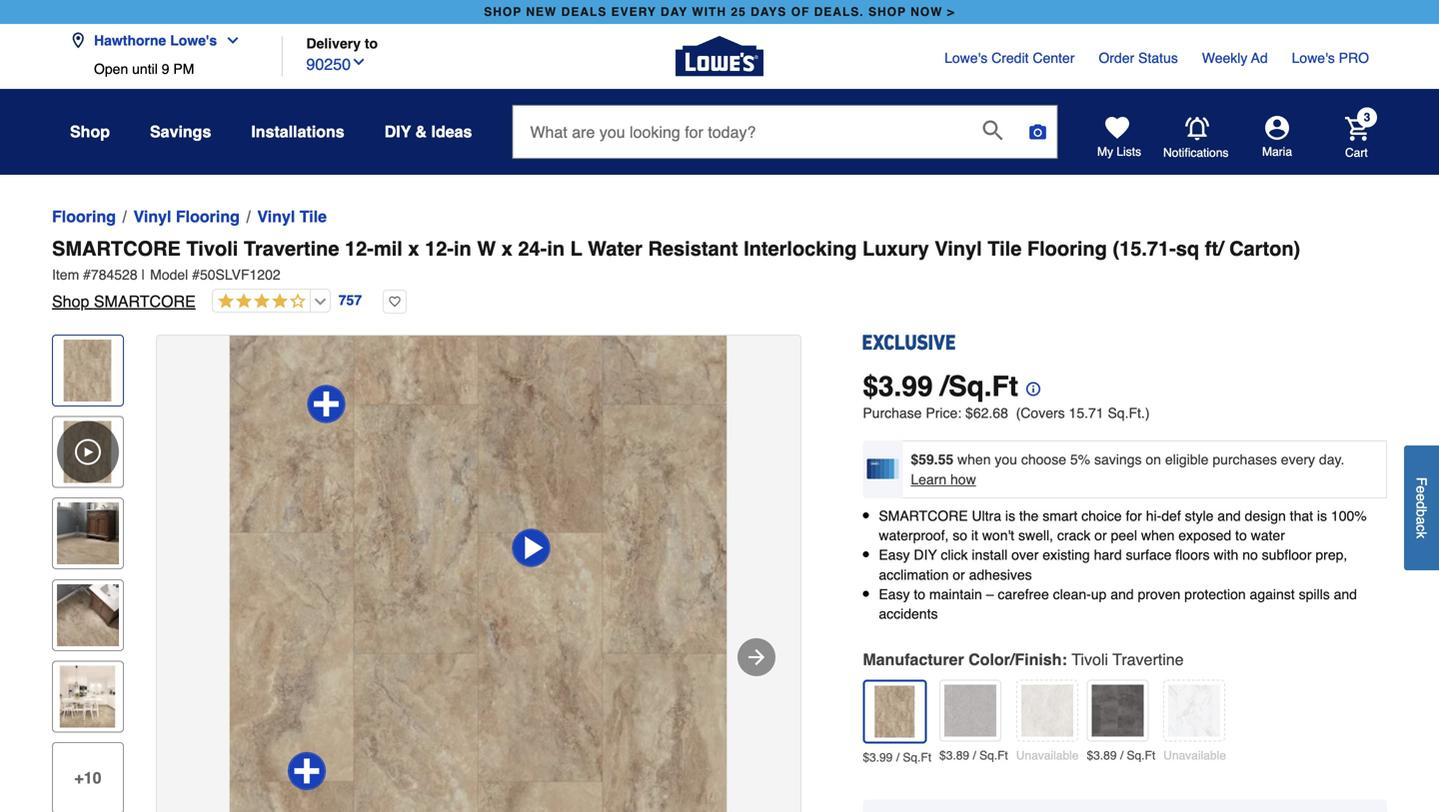 Task type: vqa. For each thing, say whether or not it's contained in the screenshot.
prep,
yes



Task type: describe. For each thing, give the bounding box(es) containing it.
so
[[953, 528, 968, 544]]

lowe's home improvement lists image
[[1106, 116, 1130, 140]]

+10
[[74, 769, 102, 788]]

heart outline image
[[383, 290, 407, 314]]

.
[[894, 371, 902, 403]]

shop for shop smartcore
[[52, 292, 89, 311]]

weekly ad link
[[1202, 48, 1268, 68]]

$62.68
[[966, 405, 1008, 421]]

/ for tivoli travertine image at the right
[[896, 751, 900, 765]]

90250
[[306, 55, 351, 73]]

784528
[[91, 267, 138, 283]]

0 vertical spatial to
[[365, 35, 378, 51]]

floors
[[1176, 547, 1210, 563]]

25
[[731, 5, 746, 19]]

vinyl for vinyl tile
[[257, 207, 295, 226]]

with
[[692, 5, 727, 19]]

4.3 stars image
[[213, 293, 306, 311]]

+10 button
[[52, 743, 124, 813]]

subfloor
[[1262, 547, 1312, 563]]

2 # from the left
[[192, 267, 200, 283]]

that
[[1290, 508, 1313, 524]]

sq.ft for sabella marble image
[[980, 749, 1008, 763]]

travertine inside smartcore tivoli travertine 12-mil x 12-in w x 24-in l water resistant interlocking luxury vinyl tile flooring (15.71-sq ft/ carton) item # 784528 | model # 50slvf1202
[[244, 237, 339, 260]]

manufacturer color/finish : tivoli travertine
[[863, 651, 1184, 669]]

order status link
[[1099, 48, 1178, 68]]

mil
[[374, 237, 403, 260]]

hawthorne lowe's button
[[70, 20, 249, 61]]

|
[[141, 267, 145, 283]]

item
[[52, 267, 79, 283]]

2 easy from the top
[[879, 587, 910, 603]]

notifications
[[1163, 146, 1229, 160]]

every
[[611, 5, 657, 19]]

1 easy from the top
[[879, 547, 910, 563]]

maria button
[[1229, 116, 1325, 160]]

carton)
[[1230, 237, 1301, 260]]

deals
[[561, 5, 607, 19]]

(15.71-
[[1113, 237, 1176, 260]]

day
[[661, 5, 688, 19]]

Search Query text field
[[513, 106, 967, 158]]

over
[[1012, 547, 1039, 563]]

tile inside smartcore tivoli travertine 12-mil x 12-in w x 24-in l water resistant interlocking luxury vinyl tile flooring (15.71-sq ft/ carton) item # 784528 | model # 50slvf1202
[[988, 237, 1022, 260]]

smartcore tivoli travertine 12-mil x 12-in w x 24-in l water resistant interlocking luxury vinyl tile flooring (15.71-sq ft/ carton) item # 784528 | model # 50slvf1202
[[52, 237, 1301, 283]]

f e e d b a c k button
[[1404, 446, 1439, 571]]

(covers
[[1016, 405, 1065, 421]]

vinyl for vinyl flooring
[[133, 207, 171, 226]]

1 shop from the left
[[484, 5, 522, 19]]

accidents
[[879, 606, 938, 622]]

tivoli inside smartcore tivoli travertine 12-mil x 12-in w x 24-in l water resistant interlocking luxury vinyl tile flooring (15.71-sq ft/ carton) item # 784528 | model # 50slvf1202
[[186, 237, 238, 260]]

2 x from the left
[[502, 237, 513, 260]]

$59.55
[[911, 452, 954, 468]]

diy & ideas button
[[385, 114, 472, 150]]

1 # from the left
[[83, 267, 91, 283]]

lowe's for lowe's pro
[[1292, 50, 1335, 66]]

lowe's pro link
[[1292, 48, 1369, 68]]

2 12- from the left
[[425, 237, 454, 260]]

until
[[132, 61, 158, 77]]

f
[[1414, 477, 1430, 486]]

1 vertical spatial to
[[1236, 528, 1247, 544]]

weekly ad
[[1202, 50, 1268, 66]]

sq.ft.
[[1108, 405, 1145, 421]]

smartcore  #50slvf1202 image
[[157, 336, 801, 813]]

2 in from the left
[[547, 237, 565, 260]]

vinyl tile
[[257, 207, 327, 226]]

def
[[1162, 508, 1181, 524]]

$3.89 / sq.ft for sabella marble image
[[940, 749, 1008, 763]]

smartcore for tivoli
[[52, 237, 181, 260]]

chevron down image inside hawthorne lowe's button
[[217, 32, 241, 48]]

surface
[[1126, 547, 1172, 563]]

when inside $59.55 when you choose 5% savings on eligible purchases every day. learn how
[[958, 452, 991, 468]]

pro
[[1339, 50, 1369, 66]]

of
[[791, 5, 810, 19]]

ultra
[[972, 508, 1002, 524]]

cart
[[1345, 146, 1368, 160]]

$3.89 / sq.ft for midnight onyx marble image
[[1087, 749, 1156, 763]]

search image
[[983, 120, 1003, 140]]

sq.ft up $62.68
[[949, 371, 1019, 403]]

order
[[1099, 50, 1135, 66]]

shop smartcore
[[52, 292, 196, 311]]

1 12- from the left
[[345, 237, 374, 260]]

choice
[[1082, 508, 1122, 524]]

:
[[1062, 651, 1067, 669]]

ft/
[[1205, 237, 1224, 260]]

item number 7 8 4 5 2 8 and model number 5 0 s l v f 1 2 0 2 element
[[52, 265, 1387, 285]]

midnight onyx marble image
[[1092, 685, 1144, 737]]

interlocking
[[744, 237, 857, 260]]

credit
[[992, 50, 1029, 66]]

0 horizontal spatial and
[[1111, 587, 1134, 603]]

tivoli travertine image
[[869, 686, 921, 738]]

you
[[995, 452, 1018, 468]]

k
[[1414, 532, 1430, 539]]

2 vertical spatial to
[[914, 587, 926, 603]]

my lists
[[1098, 145, 1142, 159]]

open until 9 pm
[[94, 61, 194, 77]]

open
[[94, 61, 128, 77]]

smart
[[1043, 508, 1078, 524]]

)
[[1145, 405, 1150, 421]]

info image
[[1019, 374, 1041, 396]]

days
[[751, 5, 787, 19]]

smartcore  #50slvf1202 - thumbnail2 image
[[57, 503, 119, 565]]

center
[[1033, 50, 1075, 66]]

style
[[1185, 508, 1214, 524]]

location image
[[70, 32, 86, 48]]

99
[[902, 371, 933, 403]]

15.71
[[1069, 405, 1104, 421]]

pm
[[173, 61, 194, 77]]

vinyl inside smartcore tivoli travertine 12-mil x 12-in w x 24-in l water resistant interlocking luxury vinyl tile flooring (15.71-sq ft/ carton) item # 784528 | model # 50slvf1202
[[935, 237, 982, 260]]

purchase
[[863, 405, 922, 421]]

/ for midnight onyx marble image
[[1120, 749, 1124, 763]]

vinyl tile link
[[257, 205, 327, 229]]

on
[[1146, 452, 1161, 468]]

2 is from the left
[[1317, 508, 1327, 524]]

diy inside smartcore ultra is the smart choice for hi-def style and design that is 100% waterproof, so it won't swell, crack or peel when exposed to water easy diy click install over existing hard surface floors with no subfloor prep, acclimation or adhesives easy to maintain – carefree clean-up and proven protection against spills and accidents
[[914, 547, 937, 563]]

c
[[1414, 525, 1430, 532]]

exposed
[[1179, 528, 1232, 544]]

f e e d b a c k
[[1414, 477, 1430, 539]]



Task type: locate. For each thing, give the bounding box(es) containing it.
1 horizontal spatial or
[[1095, 528, 1107, 544]]

sq.ft for tivoli travertine image at the right
[[903, 751, 932, 765]]

$3.89 / sq.ft down sabella marble image
[[940, 749, 1008, 763]]

0 horizontal spatial 12-
[[345, 237, 374, 260]]

prep,
[[1316, 547, 1348, 563]]

florence travertine image
[[1021, 685, 1073, 737]]

protection
[[1185, 587, 1246, 603]]

sabella marble image
[[945, 685, 997, 737]]

1 horizontal spatial to
[[914, 587, 926, 603]]

0 horizontal spatial x
[[408, 237, 419, 260]]

1 horizontal spatial $3.89
[[1087, 749, 1117, 763]]

vinyl right luxury
[[935, 237, 982, 260]]

smartcore inside smartcore tivoli travertine 12-mil x 12-in w x 24-in l water resistant interlocking luxury vinyl tile flooring (15.71-sq ft/ carton) item # 784528 | model # 50slvf1202
[[52, 237, 181, 260]]

to
[[365, 35, 378, 51], [1236, 528, 1247, 544], [914, 587, 926, 603]]

2 horizontal spatial to
[[1236, 528, 1247, 544]]

unavailable for mandalay marble image
[[1164, 749, 1226, 763]]

and right spills
[[1334, 587, 1357, 603]]

lowe's inside button
[[170, 32, 217, 48]]

or
[[1095, 528, 1107, 544], [953, 567, 965, 583]]

1 horizontal spatial vinyl
[[257, 207, 295, 226]]

unavailable down mandalay marble image
[[1164, 749, 1226, 763]]

how
[[951, 472, 976, 488]]

$3.99
[[863, 751, 893, 765]]

1 horizontal spatial tile
[[988, 237, 1022, 260]]

0 horizontal spatial #
[[83, 267, 91, 283]]

x right "w"
[[502, 237, 513, 260]]

1 horizontal spatial tivoli
[[1072, 651, 1108, 669]]

click
[[941, 547, 968, 563]]

–
[[986, 587, 994, 603]]

new
[[526, 5, 557, 19]]

1 vertical spatial shop
[[52, 292, 89, 311]]

tivoli up "50slvf1202" at the top
[[186, 237, 238, 260]]

2 vertical spatial smartcore
[[879, 508, 968, 524]]

proven
[[1138, 587, 1181, 603]]

hawthorne
[[94, 32, 166, 48]]

up
[[1091, 587, 1107, 603]]

flooring left (15.71- on the top of page
[[1027, 237, 1107, 260]]

0 horizontal spatial $3.89
[[940, 749, 970, 763]]

0 horizontal spatial is
[[1005, 508, 1016, 524]]

1 horizontal spatial shop
[[869, 5, 906, 19]]

None search field
[[512, 105, 1058, 175]]

easy up acclimation
[[879, 547, 910, 563]]

5%
[[1070, 452, 1091, 468]]

vinyl
[[133, 207, 171, 226], [257, 207, 295, 226], [935, 237, 982, 260]]

1 vertical spatial diy
[[914, 547, 937, 563]]

shop down item
[[52, 292, 89, 311]]

e
[[1414, 486, 1430, 494], [1414, 494, 1430, 502]]

2 e from the top
[[1414, 494, 1430, 502]]

2 horizontal spatial vinyl
[[935, 237, 982, 260]]

lists
[[1117, 145, 1142, 159]]

clean-
[[1053, 587, 1091, 603]]

tivoli
[[186, 237, 238, 260], [1072, 651, 1108, 669]]

smartcore down '|'
[[94, 292, 196, 311]]

1 horizontal spatial when
[[1141, 528, 1175, 544]]

/ down sabella marble image
[[973, 749, 976, 763]]

lowe's credit center link
[[945, 48, 1075, 68]]

0 horizontal spatial in
[[454, 237, 472, 260]]

maria
[[1262, 145, 1292, 159]]

adhesives
[[969, 567, 1032, 583]]

1 vertical spatial 3
[[879, 371, 894, 403]]

eligible
[[1165, 452, 1209, 468]]

order status
[[1099, 50, 1178, 66]]

/ for sabella marble image
[[973, 749, 976, 763]]

1 vertical spatial tivoli
[[1072, 651, 1108, 669]]

sq.ft right $3.99
[[903, 751, 932, 765]]

0 vertical spatial chevron down image
[[217, 32, 241, 48]]

carefree
[[998, 587, 1049, 603]]

1 vertical spatial when
[[1141, 528, 1175, 544]]

x right mil in the left top of the page
[[408, 237, 419, 260]]

0 horizontal spatial when
[[958, 452, 991, 468]]

1 $3.89 from the left
[[940, 749, 970, 763]]

1 vertical spatial or
[[953, 567, 965, 583]]

delivery to
[[306, 35, 378, 51]]

now
[[911, 5, 943, 19]]

0 horizontal spatial tivoli
[[186, 237, 238, 260]]

757
[[339, 293, 362, 309]]

2 horizontal spatial flooring
[[1027, 237, 1107, 260]]

unavailable for florence travertine image
[[1016, 749, 1079, 763]]

acclimation
[[879, 567, 949, 583]]

when up 'how'
[[958, 452, 991, 468]]

flooring up "50slvf1202" at the top
[[176, 207, 240, 226]]

0 vertical spatial easy
[[879, 547, 910, 563]]

e up b
[[1414, 494, 1430, 502]]

0 horizontal spatial diy
[[385, 122, 411, 141]]

installations
[[251, 122, 345, 141]]

0 horizontal spatial travertine
[[244, 237, 339, 260]]

tivoli right :
[[1072, 651, 1108, 669]]

0 vertical spatial diy
[[385, 122, 411, 141]]

smartcore up waterproof,
[[879, 508, 968, 524]]

/ down midnight onyx marble image
[[1120, 749, 1124, 763]]

lowe's up pm
[[170, 32, 217, 48]]

shop down open
[[70, 122, 110, 141]]

my
[[1098, 145, 1114, 159]]

2 horizontal spatial lowe's
[[1292, 50, 1335, 66]]

0 horizontal spatial to
[[365, 35, 378, 51]]

chevron down image inside 90250 button
[[351, 54, 367, 70]]

or up the maintain
[[953, 567, 965, 583]]

and
[[1218, 508, 1241, 524], [1111, 587, 1134, 603], [1334, 587, 1357, 603]]

existing
[[1043, 547, 1090, 563]]

1 vertical spatial tile
[[988, 237, 1022, 260]]

0 horizontal spatial lowe's
[[170, 32, 217, 48]]

learn
[[911, 472, 947, 488]]

0 vertical spatial tile
[[300, 207, 327, 226]]

shop left now
[[869, 5, 906, 19]]

smartcore inside smartcore ultra is the smart choice for hi-def style and design that is 100% waterproof, so it won't swell, crack or peel when exposed to water easy diy click install over existing hard surface floors with no subfloor prep, acclimation or adhesives easy to maintain – carefree clean-up and proven protection against spills and accidents
[[879, 508, 968, 524]]

installations button
[[251, 114, 345, 150]]

with
[[1214, 547, 1239, 563]]

and right style
[[1218, 508, 1241, 524]]

shop for shop
[[70, 122, 110, 141]]

$3.89 down sabella marble image
[[940, 749, 970, 763]]

0 horizontal spatial or
[[953, 567, 965, 583]]

shop left new
[[484, 5, 522, 19]]

0 vertical spatial shop
[[70, 122, 110, 141]]

1 vertical spatial chevron down image
[[351, 54, 367, 70]]

1 horizontal spatial #
[[192, 267, 200, 283]]

/ right $3.99
[[896, 751, 900, 765]]

9
[[162, 61, 169, 77]]

3 up the cart
[[1364, 110, 1371, 124]]

1 horizontal spatial diy
[[914, 547, 937, 563]]

in left l
[[547, 237, 565, 260]]

lowe's home improvement cart image
[[1345, 117, 1369, 141]]

crack
[[1057, 528, 1091, 544]]

12- left "w"
[[425, 237, 454, 260]]

spills
[[1299, 587, 1330, 603]]

won't
[[982, 528, 1015, 544]]

1 e from the top
[[1414, 486, 1430, 494]]

0 horizontal spatial unavailable
[[1016, 749, 1079, 763]]

1 horizontal spatial and
[[1218, 508, 1241, 524]]

a
[[1414, 517, 1430, 525]]

unavailable down florence travertine image
[[1016, 749, 1079, 763]]

chevron down image
[[217, 32, 241, 48], [351, 54, 367, 70]]

to up no
[[1236, 528, 1247, 544]]

0 horizontal spatial shop
[[484, 5, 522, 19]]

peel
[[1111, 528, 1138, 544]]

to down acclimation
[[914, 587, 926, 603]]

vinyl up "50slvf1202" at the top
[[257, 207, 295, 226]]

diy left the &
[[385, 122, 411, 141]]

ideas
[[431, 122, 472, 141]]

# right item
[[83, 267, 91, 283]]

1 horizontal spatial x
[[502, 237, 513, 260]]

unavailable
[[1016, 749, 1079, 763], [1164, 749, 1226, 763]]

$3.89 down midnight onyx marble image
[[1087, 749, 1117, 763]]

$3.89 / sq.ft down midnight onyx marble image
[[1087, 749, 1156, 763]]

1 horizontal spatial lowe's
[[945, 50, 988, 66]]

1 horizontal spatial 3
[[1364, 110, 1371, 124]]

0 horizontal spatial tile
[[300, 207, 327, 226]]

$3.89 for sabella marble image
[[940, 749, 970, 763]]

lowe's home improvement logo image
[[676, 12, 764, 100]]

to right delivery
[[365, 35, 378, 51]]

camera image
[[1028, 122, 1048, 142]]

diy down waterproof,
[[914, 547, 937, 563]]

50slvf1202
[[200, 267, 281, 283]]

90250 button
[[306, 50, 367, 76]]

diy inside 'diy & ideas' button
[[385, 122, 411, 141]]

for
[[1126, 508, 1142, 524]]

when down hi-
[[1141, 528, 1175, 544]]

lowe's credit center
[[945, 50, 1075, 66]]

3 up purchase
[[879, 371, 894, 403]]

is left the on the bottom
[[1005, 508, 1016, 524]]

/ up price:
[[941, 371, 949, 403]]

1 $3.89 / sq.ft from the left
[[940, 749, 1008, 763]]

2 $3.89 / sq.ft from the left
[[1087, 749, 1156, 763]]

# right "model"
[[192, 267, 200, 283]]

2 horizontal spatial and
[[1334, 587, 1357, 603]]

diy & ideas
[[385, 122, 472, 141]]

1 horizontal spatial is
[[1317, 508, 1327, 524]]

sq.ft down sabella marble image
[[980, 749, 1008, 763]]

travertine down vinyl tile link
[[244, 237, 339, 260]]

vinyl up '|'
[[133, 207, 171, 226]]

0 vertical spatial tivoli
[[186, 237, 238, 260]]

1 unavailable from the left
[[1016, 749, 1079, 763]]

0 vertical spatial 3
[[1364, 110, 1371, 124]]

smartcore  #50slvf1202 - thumbnail3 image
[[57, 585, 119, 647]]

12- up 757 on the top of page
[[345, 237, 374, 260]]

0 vertical spatial when
[[958, 452, 991, 468]]

in left "w"
[[454, 237, 472, 260]]

when inside smartcore ultra is the smart choice for hi-def style and design that is 100% waterproof, so it won't swell, crack or peel when exposed to water easy diy click install over existing hard surface floors with no subfloor prep, acclimation or adhesives easy to maintain – carefree clean-up and proven protection against spills and accidents
[[1141, 528, 1175, 544]]

savings
[[1095, 452, 1142, 468]]

and right up
[[1111, 587, 1134, 603]]

0 vertical spatial travertine
[[244, 237, 339, 260]]

maintain
[[930, 587, 982, 603]]

choose
[[1021, 452, 1067, 468]]

mandalay marble image
[[1169, 685, 1221, 737]]

1 horizontal spatial travertine
[[1113, 651, 1184, 669]]

sq.ft for midnight onyx marble image
[[1127, 749, 1156, 763]]

no
[[1243, 547, 1258, 563]]

lowe's left pro
[[1292, 50, 1335, 66]]

0 horizontal spatial vinyl
[[133, 207, 171, 226]]

smartcore ultra is the smart choice for hi-def style and design that is 100% waterproof, so it won't swell, crack or peel when exposed to water easy diy click install over existing hard surface floors with no subfloor prep, acclimation or adhesives easy to maintain – carefree clean-up and proven protection against spills and accidents
[[879, 508, 1367, 622]]

1 horizontal spatial flooring
[[176, 207, 240, 226]]

1 vertical spatial smartcore
[[94, 292, 196, 311]]

1 horizontal spatial chevron down image
[[351, 54, 367, 70]]

1 in from the left
[[454, 237, 472, 260]]

0 horizontal spatial flooring
[[52, 207, 116, 226]]

smartcore up 784528
[[52, 237, 181, 260]]

1 x from the left
[[408, 237, 419, 260]]

price:
[[926, 405, 962, 421]]

easy up accidents
[[879, 587, 910, 603]]

water
[[1251, 528, 1285, 544]]

lowe's left 'credit'
[[945, 50, 988, 66]]

1 is from the left
[[1005, 508, 1016, 524]]

2 shop from the left
[[869, 5, 906, 19]]

arrow right image
[[745, 646, 769, 670]]

hi-
[[1146, 508, 1162, 524]]

luxury
[[863, 237, 929, 260]]

smartcore  #50slvf1202 - thumbnail4 image
[[57, 666, 119, 728]]

0 horizontal spatial 3
[[879, 371, 894, 403]]

savings
[[150, 122, 211, 141]]

d
[[1414, 502, 1430, 509]]

1 horizontal spatial unavailable
[[1164, 749, 1226, 763]]

smartcore for ultra
[[879, 508, 968, 524]]

sq
[[1176, 237, 1200, 260]]

1 horizontal spatial $3.89 / sq.ft
[[1087, 749, 1156, 763]]

lowe's home improvement notification center image
[[1185, 117, 1209, 141]]

0 horizontal spatial chevron down image
[[217, 32, 241, 48]]

or down choice
[[1095, 528, 1107, 544]]

manufacturer
[[863, 651, 964, 669]]

model
[[150, 267, 188, 283]]

e up d
[[1414, 486, 1430, 494]]

is right that
[[1317, 508, 1327, 524]]

0 vertical spatial or
[[1095, 528, 1107, 544]]

flooring link
[[52, 205, 116, 229]]

flooring up item
[[52, 207, 116, 226]]

$3.89 for midnight onyx marble image
[[1087, 749, 1117, 763]]

2 $3.89 from the left
[[1087, 749, 1117, 763]]

sq.ft down midnight onyx marble image
[[1127, 749, 1156, 763]]

travertine up midnight onyx marble image
[[1113, 651, 1184, 669]]

1 vertical spatial easy
[[879, 587, 910, 603]]

1 vertical spatial travertine
[[1113, 651, 1184, 669]]

tile
[[300, 207, 327, 226], [988, 237, 1022, 260]]

$3.89 / sq.ft
[[940, 749, 1008, 763], [1087, 749, 1156, 763]]

resistant
[[648, 237, 738, 260]]

>
[[947, 5, 955, 19]]

100%
[[1331, 508, 1367, 524]]

diy
[[385, 122, 411, 141], [914, 547, 937, 563]]

lowe's for lowe's credit center
[[945, 50, 988, 66]]

1 horizontal spatial 12-
[[425, 237, 454, 260]]

2 unavailable from the left
[[1164, 749, 1226, 763]]

1 horizontal spatial in
[[547, 237, 565, 260]]

0 horizontal spatial $3.89 / sq.ft
[[940, 749, 1008, 763]]

flooring inside smartcore tivoli travertine 12-mil x 12-in w x 24-in l water resistant interlocking luxury vinyl tile flooring (15.71-sq ft/ carton) item # 784528 | model # 50slvf1202
[[1027, 237, 1107, 260]]

waterproof,
[[879, 528, 949, 544]]

0 vertical spatial smartcore
[[52, 237, 181, 260]]

smartcore  #50slvf1202 - thumbnail image
[[57, 340, 119, 402]]



